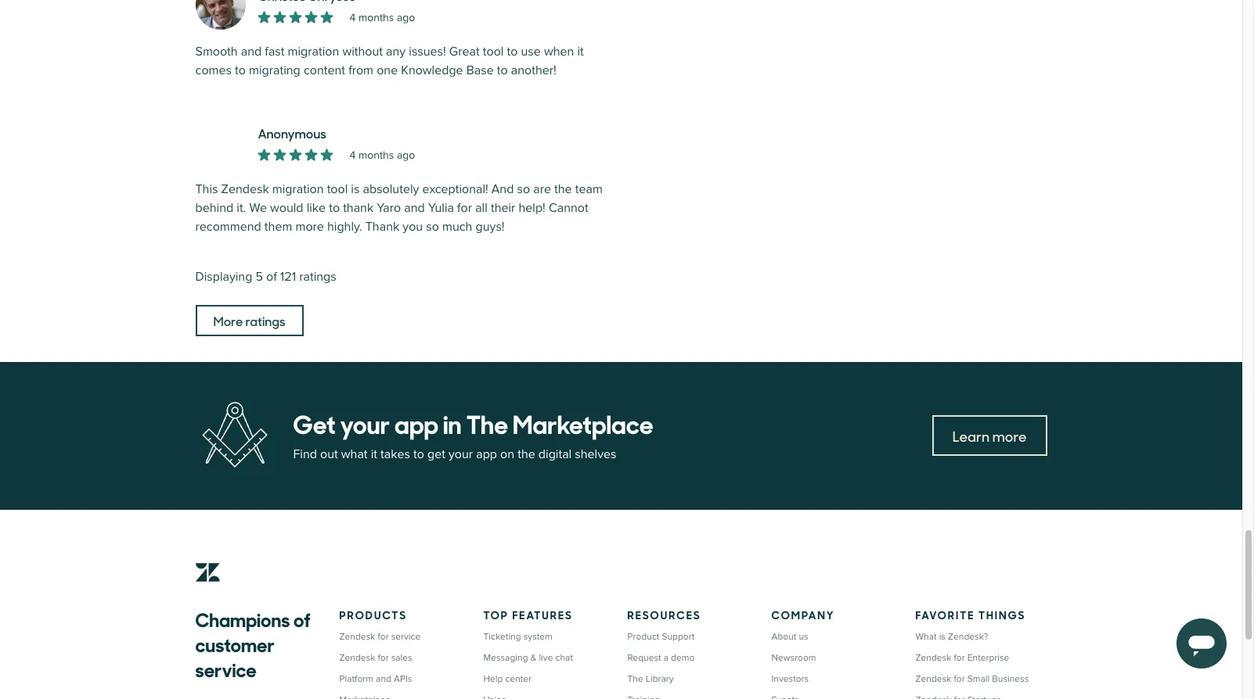 Task type: locate. For each thing, give the bounding box(es) containing it.
you
[[403, 219, 423, 235]]

company
[[772, 607, 835, 623]]

0 vertical spatial app
[[395, 405, 438, 442]]

zendesk up 'it.'
[[221, 181, 269, 197]]

product support
[[628, 632, 695, 643]]

1 vertical spatial ago
[[397, 148, 415, 162]]

0 horizontal spatial of
[[266, 269, 277, 285]]

star fill image
[[274, 11, 286, 23], [305, 11, 317, 23], [321, 11, 333, 23], [274, 148, 286, 161], [305, 148, 317, 161], [321, 148, 333, 161]]

user photo image
[[195, 0, 245, 29]]

4 up thank on the top left of the page
[[350, 148, 356, 162]]

1 ago from the top
[[397, 11, 415, 24]]

platform and apis link
[[339, 674, 412, 686]]

yaro
[[377, 200, 401, 216]]

ago up any
[[397, 11, 415, 24]]

the right in
[[466, 405, 508, 442]]

0 vertical spatial months
[[359, 11, 394, 24]]

for inside the this zendesk migration tool is absolutely exceptional! and so are the team behind it. we would like to thank yaro and yulia for all their help! cannot recommend them more highly. thank you so much guys!
[[457, 200, 472, 216]]

for for zendesk for small business
[[954, 674, 965, 686]]

your up what
[[340, 405, 390, 442]]

so left are
[[517, 181, 530, 197]]

features
[[512, 607, 573, 623]]

for for zendesk for sales
[[378, 653, 389, 664]]

0 vertical spatial 4
[[350, 11, 356, 24]]

zendesk for zendesk for sales
[[339, 653, 375, 664]]

migration up "content"
[[288, 44, 339, 59]]

would
[[270, 200, 303, 216]]

ratings right "121"
[[299, 269, 336, 285]]

more
[[213, 312, 243, 329]]

0 vertical spatial ago
[[397, 11, 415, 24]]

4 up without
[[350, 11, 356, 24]]

more ratings button
[[195, 305, 303, 336]]

1 horizontal spatial it
[[577, 44, 584, 59]]

0 horizontal spatial it
[[371, 447, 377, 463]]

tool up thank on the top left of the page
[[327, 181, 348, 197]]

so
[[517, 181, 530, 197], [426, 219, 439, 235]]

1 vertical spatial more
[[993, 427, 1027, 446]]

1 horizontal spatial more
[[993, 427, 1027, 446]]

ratings
[[299, 269, 336, 285], [245, 312, 285, 329]]

1 vertical spatial migration
[[272, 181, 324, 197]]

for
[[457, 200, 472, 216], [378, 632, 389, 643], [378, 653, 389, 664], [954, 653, 965, 664], [954, 674, 965, 686]]

ago
[[397, 11, 415, 24], [397, 148, 415, 162]]

more right learn
[[993, 427, 1027, 446]]

1 months from the top
[[359, 11, 394, 24]]

so right the you
[[426, 219, 439, 235]]

and inside smooth and fast migration without any issues! great tool to use when it comes to migrating content from one knowledge base to another!
[[241, 44, 262, 59]]

0 vertical spatial the
[[554, 181, 572, 197]]

0 horizontal spatial service
[[195, 655, 257, 683]]

get
[[293, 405, 336, 442]]

more down like
[[296, 219, 324, 235]]

&
[[531, 653, 537, 664]]

zendesk down zendesk for enterprise link
[[916, 674, 952, 686]]

0 horizontal spatial the
[[518, 447, 535, 463]]

star fill image
[[258, 11, 271, 23], [289, 11, 302, 23], [258, 148, 271, 161], [289, 148, 302, 161]]

1 horizontal spatial the
[[554, 181, 572, 197]]

1 horizontal spatial service
[[391, 632, 421, 643]]

is up thank on the top left of the page
[[351, 181, 360, 197]]

migration inside smooth and fast migration without any issues! great tool to use when it comes to migrating content from one knowledge base to another!
[[288, 44, 339, 59]]

displaying
[[195, 269, 252, 285]]

and for apis
[[376, 674, 391, 686]]

and up the you
[[404, 200, 425, 216]]

0 horizontal spatial is
[[351, 181, 360, 197]]

0 horizontal spatial the
[[466, 405, 508, 442]]

knowledge
[[401, 62, 463, 78]]

1 vertical spatial 4 months ago
[[350, 148, 415, 162]]

0 horizontal spatial ratings
[[245, 312, 285, 329]]

tool up base
[[483, 44, 504, 59]]

learn
[[953, 427, 990, 446]]

the inside get your app in the marketplace find out what it takes to get your app on the digital shelves
[[518, 447, 535, 463]]

it right when
[[577, 44, 584, 59]]

of right champions
[[294, 605, 311, 633]]

the right the on
[[518, 447, 535, 463]]

to left get
[[413, 447, 424, 463]]

products
[[339, 607, 407, 623]]

we
[[249, 200, 267, 216]]

0 vertical spatial it
[[577, 44, 584, 59]]

more
[[296, 219, 324, 235], [993, 427, 1027, 446]]

about us link
[[772, 632, 808, 643]]

1 vertical spatial ratings
[[245, 312, 285, 329]]

help center link
[[483, 674, 532, 686]]

app left in
[[395, 405, 438, 442]]

for left sales
[[378, 653, 389, 664]]

1 vertical spatial months
[[359, 148, 394, 162]]

4 months ago up the absolutely
[[350, 148, 415, 162]]

zendesk down products
[[339, 632, 375, 643]]

is right what
[[939, 632, 946, 643]]

migration up would
[[272, 181, 324, 197]]

of right 5
[[266, 269, 277, 285]]

in
[[443, 405, 462, 442]]

for left small
[[954, 674, 965, 686]]

the down request
[[628, 674, 643, 686]]

0 vertical spatial the
[[466, 405, 508, 442]]

1 vertical spatial your
[[449, 447, 473, 463]]

takes
[[381, 447, 410, 463]]

the up cannot
[[554, 181, 572, 197]]

zendesk for service
[[339, 632, 421, 643]]

and left apis
[[376, 674, 391, 686]]

request a demo
[[628, 653, 695, 664]]

app
[[395, 405, 438, 442], [476, 447, 497, 463]]

learn more
[[953, 427, 1027, 446]]

tool
[[483, 44, 504, 59], [327, 181, 348, 197]]

0 vertical spatial your
[[340, 405, 390, 442]]

top
[[483, 607, 509, 623]]

newsroom link
[[772, 653, 816, 664]]

2 vertical spatial and
[[376, 674, 391, 686]]

1 vertical spatial so
[[426, 219, 439, 235]]

zendesk for service link
[[339, 632, 421, 643]]

2 horizontal spatial and
[[404, 200, 425, 216]]

for for zendesk for service
[[378, 632, 389, 643]]

1 vertical spatial and
[[404, 200, 425, 216]]

2 4 from the top
[[350, 148, 356, 162]]

resources
[[628, 607, 701, 623]]

platform and apis
[[339, 674, 412, 686]]

thank
[[365, 219, 399, 235]]

more inside 'link'
[[993, 427, 1027, 446]]

and left the fast
[[241, 44, 262, 59]]

platform
[[339, 674, 373, 686]]

digital
[[539, 447, 572, 463]]

1 vertical spatial the
[[628, 674, 643, 686]]

to right like
[[329, 200, 340, 216]]

0 vertical spatial migration
[[288, 44, 339, 59]]

it right what
[[371, 447, 377, 463]]

0 vertical spatial of
[[266, 269, 277, 285]]

issues!
[[409, 44, 446, 59]]

0 horizontal spatial tool
[[327, 181, 348, 197]]

zendesk for sales link
[[339, 653, 412, 664]]

1 vertical spatial the
[[518, 447, 535, 463]]

0 vertical spatial and
[[241, 44, 262, 59]]

0 horizontal spatial more
[[296, 219, 324, 235]]

1 vertical spatial it
[[371, 447, 377, 463]]

what is zendesk?
[[916, 632, 988, 643]]

another!
[[511, 62, 556, 78]]

1 horizontal spatial of
[[294, 605, 311, 633]]

is inside the this zendesk migration tool is absolutely exceptional! and so are the team behind it. we would like to thank yaro and yulia for all their help! cannot recommend them more highly. thank you so much guys!
[[351, 181, 360, 197]]

1 vertical spatial 4
[[350, 148, 356, 162]]

months up without
[[359, 11, 394, 24]]

1 horizontal spatial your
[[449, 447, 473, 463]]

ago up the absolutely
[[397, 148, 415, 162]]

more inside the this zendesk migration tool is absolutely exceptional! and so are the team behind it. we would like to thank yaro and yulia for all their help! cannot recommend them more highly. thank you so much guys!
[[296, 219, 324, 235]]

for down what is zendesk? link
[[954, 653, 965, 664]]

0 vertical spatial ratings
[[299, 269, 336, 285]]

messaging
[[483, 653, 528, 664]]

1 vertical spatial tool
[[327, 181, 348, 197]]

service up sales
[[391, 632, 421, 643]]

2 ago from the top
[[397, 148, 415, 162]]

messaging & live chat link
[[483, 653, 573, 664]]

for up zendesk for sales
[[378, 632, 389, 643]]

what is zendesk? link
[[916, 632, 988, 643]]

0 horizontal spatial and
[[241, 44, 262, 59]]

it
[[577, 44, 584, 59], [371, 447, 377, 463]]

migration
[[288, 44, 339, 59], [272, 181, 324, 197]]

0 vertical spatial is
[[351, 181, 360, 197]]

the
[[466, 405, 508, 442], [628, 674, 643, 686]]

ticketing
[[483, 632, 521, 643]]

0 vertical spatial more
[[296, 219, 324, 235]]

0 vertical spatial tool
[[483, 44, 504, 59]]

it.
[[237, 200, 246, 216]]

1 horizontal spatial tool
[[483, 44, 504, 59]]

zendesk down what
[[916, 653, 952, 664]]

help center
[[483, 674, 532, 686]]

it inside smooth and fast migration without any issues! great tool to use when it comes to migrating content from one knowledge base to another!
[[577, 44, 584, 59]]

months
[[359, 11, 394, 24], [359, 148, 394, 162]]

service down champions
[[195, 655, 257, 683]]

use
[[521, 44, 541, 59]]

one
[[377, 62, 398, 78]]

zendesk up platform
[[339, 653, 375, 664]]

newsroom
[[772, 653, 816, 664]]

fast
[[265, 44, 285, 59]]

4 months ago up any
[[350, 11, 415, 24]]

of
[[266, 269, 277, 285], [294, 605, 311, 633]]

1 horizontal spatial app
[[476, 447, 497, 463]]

ratings right the more at the left
[[245, 312, 285, 329]]

of inside champions of customer service
[[294, 605, 311, 633]]

are
[[533, 181, 551, 197]]

to inside the this zendesk migration tool is absolutely exceptional! and so are the team behind it. we would like to thank yaro and yulia for all their help! cannot recommend them more highly. thank you so much guys!
[[329, 200, 340, 216]]

for left all
[[457, 200, 472, 216]]

1 horizontal spatial the
[[628, 674, 643, 686]]

your right get
[[449, 447, 473, 463]]

1 vertical spatial of
[[294, 605, 311, 633]]

1 vertical spatial service
[[195, 655, 257, 683]]

top features
[[483, 607, 573, 623]]

1 horizontal spatial and
[[376, 674, 391, 686]]

app left the on
[[476, 447, 497, 463]]

0 vertical spatial 4 months ago
[[350, 11, 415, 24]]

chat
[[556, 653, 573, 664]]

yulia
[[428, 200, 454, 216]]

months up the absolutely
[[359, 148, 394, 162]]

2 4 months ago from the top
[[350, 148, 415, 162]]

0 vertical spatial so
[[517, 181, 530, 197]]

zendesk
[[221, 181, 269, 197], [339, 632, 375, 643], [339, 653, 375, 664], [916, 653, 952, 664], [916, 674, 952, 686]]

smooth
[[195, 44, 238, 59]]

from
[[349, 62, 374, 78]]

1 horizontal spatial is
[[939, 632, 946, 643]]



Task type: vqa. For each thing, say whether or not it's contained in the screenshot.


Task type: describe. For each thing, give the bounding box(es) containing it.
enterprise
[[968, 653, 1009, 664]]

center
[[505, 674, 532, 686]]

recommend
[[195, 219, 261, 235]]

this
[[195, 181, 218, 197]]

team
[[575, 181, 603, 197]]

get your app in the marketplace find out what it takes to get your app on the digital shelves
[[293, 405, 653, 463]]

displaying 5 of 121 ratings
[[195, 269, 336, 285]]

get
[[427, 447, 445, 463]]

zendesk inside the this zendesk migration tool is absolutely exceptional! and so are the team behind it. we would like to thank yaro and yulia for all their help! cannot recommend them more highly. thank you so much guys!
[[221, 181, 269, 197]]

and inside the this zendesk migration tool is absolutely exceptional! and so are the team behind it. we would like to thank yaro and yulia for all their help! cannot recommend them more highly. thank you so much guys!
[[404, 200, 425, 216]]

about
[[772, 632, 797, 643]]

content
[[304, 62, 345, 78]]

1 vertical spatial is
[[939, 632, 946, 643]]

for for zendesk for enterprise
[[954, 653, 965, 664]]

it inside get your app in the marketplace find out what it takes to get your app on the digital shelves
[[371, 447, 377, 463]]

cannot
[[549, 200, 589, 216]]

favorite
[[916, 607, 975, 623]]

system
[[524, 632, 553, 643]]

zendesk for zendesk for service
[[339, 632, 375, 643]]

0 horizontal spatial so
[[426, 219, 439, 235]]

things
[[979, 607, 1026, 623]]

help!
[[519, 200, 546, 216]]

product
[[628, 632, 660, 643]]

apis
[[394, 674, 412, 686]]

on
[[500, 447, 514, 463]]

ratings inside button
[[245, 312, 285, 329]]

1 4 from the top
[[350, 11, 356, 24]]

to inside get your app in the marketplace find out what it takes to get your app on the digital shelves
[[413, 447, 424, 463]]

what
[[916, 632, 937, 643]]

1 4 months ago from the top
[[350, 11, 415, 24]]

1 horizontal spatial ratings
[[299, 269, 336, 285]]

great
[[449, 44, 480, 59]]

this zendesk migration tool is absolutely exceptional! and so are the team behind it. we would like to thank yaro and yulia for all their help! cannot recommend them more highly. thank you so much guys!
[[195, 181, 603, 235]]

ticketing system link
[[483, 632, 553, 643]]

service inside champions of customer service
[[195, 655, 257, 683]]

the library
[[628, 674, 674, 686]]

learn more link
[[932, 416, 1047, 457]]

guys!
[[476, 219, 505, 235]]

help
[[483, 674, 503, 686]]

smooth and fast migration without any issues! great tool to use when it comes to migrating content from one knowledge base to another!
[[195, 44, 584, 78]]

the inside the this zendesk migration tool is absolutely exceptional! and so are the team behind it. we would like to thank yaro and yulia for all their help! cannot recommend them more highly. thank you so much guys!
[[554, 181, 572, 197]]

favorite things
[[916, 607, 1026, 623]]

small
[[968, 674, 990, 686]]

thank
[[343, 200, 374, 216]]

champions of customer service
[[195, 605, 311, 683]]

find
[[293, 447, 317, 463]]

and for fast
[[241, 44, 262, 59]]

out
[[320, 447, 338, 463]]

the inside get your app in the marketplace find out what it takes to get your app on the digital shelves
[[466, 405, 508, 442]]

tool inside smooth and fast migration without any issues! great tool to use when it comes to migrating content from one knowledge base to another!
[[483, 44, 504, 59]]

to left use
[[507, 44, 518, 59]]

when
[[544, 44, 574, 59]]

the library link
[[628, 674, 674, 686]]

more ratings
[[213, 312, 285, 329]]

us
[[799, 632, 808, 643]]

sales
[[391, 653, 412, 664]]

0 horizontal spatial your
[[340, 405, 390, 442]]

a
[[664, 653, 669, 664]]

without
[[342, 44, 383, 59]]

marketplace
[[513, 405, 653, 442]]

migrating
[[249, 62, 300, 78]]

comes
[[195, 62, 232, 78]]

0 vertical spatial service
[[391, 632, 421, 643]]

to right base
[[497, 62, 508, 78]]

like
[[307, 200, 326, 216]]

absolutely
[[363, 181, 419, 197]]

business
[[992, 674, 1029, 686]]

and
[[492, 181, 514, 197]]

them
[[265, 219, 292, 235]]

2 months from the top
[[359, 148, 394, 162]]

migration inside the this zendesk migration tool is absolutely exceptional! and so are the team behind it. we would like to thank yaro and yulia for all their help! cannot recommend them more highly. thank you so much guys!
[[272, 181, 324, 197]]

about us
[[772, 632, 808, 643]]

1 vertical spatial app
[[476, 447, 497, 463]]

investors
[[772, 674, 809, 686]]

5
[[256, 269, 263, 285]]

zendesk for enterprise link
[[916, 653, 1009, 664]]

live
[[539, 653, 553, 664]]

zendesk for zendesk for enterprise
[[916, 653, 952, 664]]

shelves
[[575, 447, 617, 463]]

tool inside the this zendesk migration tool is absolutely exceptional! and so are the team behind it. we would like to thank yaro and yulia for all their help! cannot recommend them more highly. thank you so much guys!
[[327, 181, 348, 197]]

zendesk for zendesk for small business
[[916, 674, 952, 686]]

to right comes
[[235, 62, 246, 78]]

investors link
[[772, 674, 809, 686]]

messaging & live chat
[[483, 653, 573, 664]]

zendesk for small business link
[[916, 674, 1029, 686]]

behind
[[195, 200, 233, 216]]

highly.
[[327, 219, 362, 235]]

library
[[646, 674, 674, 686]]

zendesk for enterprise
[[916, 653, 1009, 664]]

all
[[475, 200, 488, 216]]

their
[[491, 200, 515, 216]]

exceptional!
[[422, 181, 488, 197]]

zendesk?
[[948, 632, 988, 643]]

any
[[386, 44, 406, 59]]

0 horizontal spatial app
[[395, 405, 438, 442]]

1 horizontal spatial so
[[517, 181, 530, 197]]

champions
[[195, 605, 290, 633]]

much
[[442, 219, 472, 235]]

ticketing system
[[483, 632, 553, 643]]



